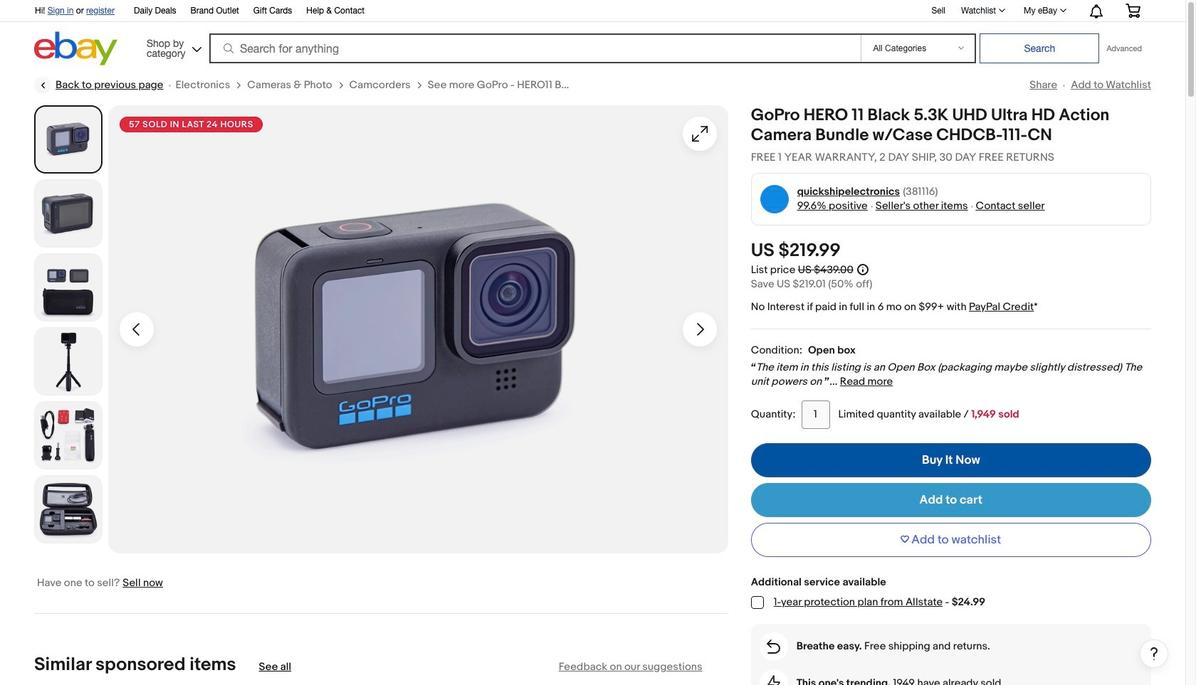 Task type: vqa. For each thing, say whether or not it's contained in the screenshot.
6
no



Task type: describe. For each thing, give the bounding box(es) containing it.
your shopping cart image
[[1125, 4, 1141, 18]]

gopro hero 11 black 5.3k uhd ultra hd action camera bundle w/case chdcb-111-cn - picture 1 of 6 image
[[108, 105, 728, 554]]

help, opens dialogs image
[[1147, 647, 1161, 661]]

picture 1 of 6 image
[[37, 108, 100, 171]]

account navigation
[[27, 0, 1151, 22]]

my ebay image
[[1060, 9, 1066, 12]]

picture 2 of 6 image
[[35, 180, 102, 247]]

2 with details__icon image from the top
[[767, 676, 780, 686]]



Task type: locate. For each thing, give the bounding box(es) containing it.
watchlist image
[[999, 9, 1005, 12]]

None text field
[[801, 401, 830, 429]]

None submit
[[980, 33, 1100, 63]]

1 vertical spatial with details__icon image
[[767, 676, 780, 686]]

with details__icon image
[[767, 640, 780, 654], [767, 676, 780, 686]]

Search for anything text field
[[211, 35, 858, 62]]

1 with details__icon image from the top
[[767, 640, 780, 654]]

picture 3 of 6 image
[[35, 254, 102, 321]]

banner
[[27, 0, 1151, 69]]

picture 4 of 6 image
[[35, 328, 102, 395]]

picture 5 of 6 image
[[35, 402, 102, 469]]

picture 6 of 6 image
[[35, 476, 102, 543]]

0 vertical spatial with details__icon image
[[767, 640, 780, 654]]

None text field
[[259, 660, 291, 675]]



